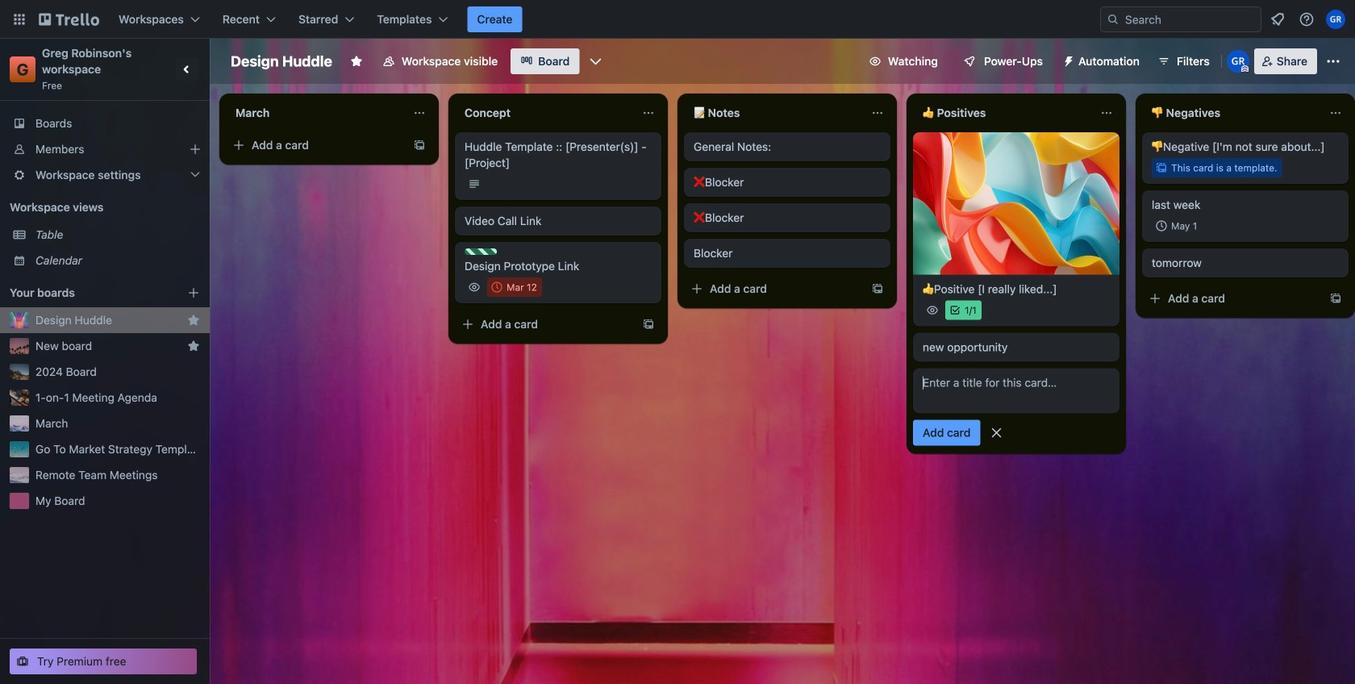 Task type: describe. For each thing, give the bounding box(es) containing it.
Search field
[[1120, 8, 1261, 31]]

1 starred icon image from the top
[[187, 314, 200, 327]]

0 horizontal spatial create from template… image
[[413, 139, 426, 152]]

primary element
[[0, 0, 1355, 39]]

back to home image
[[39, 6, 99, 32]]

1 horizontal spatial create from template… image
[[642, 318, 655, 331]]

color: green, title: none image
[[465, 248, 497, 255]]

your boards with 8 items element
[[10, 283, 163, 303]]

search image
[[1107, 13, 1120, 26]]

sm image
[[1056, 48, 1079, 71]]



Task type: locate. For each thing, give the bounding box(es) containing it.
2 vertical spatial create from template… image
[[642, 318, 655, 331]]

None checkbox
[[1152, 216, 1202, 236]]

2 starred icon image from the top
[[187, 340, 200, 353]]

None checkbox
[[487, 278, 542, 297]]

create from template… image
[[413, 139, 426, 152], [871, 282, 884, 295], [642, 318, 655, 331]]

cancel image
[[989, 425, 1005, 441]]

workspace navigation collapse icon image
[[176, 58, 198, 81]]

Board name text field
[[223, 48, 340, 74]]

0 vertical spatial create from template… image
[[413, 139, 426, 152]]

greg robinson (gregrobinson96) image
[[1227, 50, 1249, 73]]

star or unstar board image
[[350, 55, 363, 68]]

open information menu image
[[1299, 11, 1315, 27]]

None text field
[[455, 100, 636, 126]]

2 horizontal spatial create from template… image
[[871, 282, 884, 295]]

starred icon image
[[187, 314, 200, 327], [187, 340, 200, 353]]

greg robinson (gregrobinson96) image
[[1326, 10, 1346, 29]]

None text field
[[226, 100, 407, 126], [684, 100, 865, 126], [913, 100, 1094, 126], [1142, 100, 1323, 126], [226, 100, 407, 126], [684, 100, 865, 126], [913, 100, 1094, 126], [1142, 100, 1323, 126]]

this member is an admin of this board. image
[[1241, 65, 1249, 73]]

create from template… image
[[1330, 292, 1342, 305]]

1 vertical spatial starred icon image
[[187, 340, 200, 353]]

customize views image
[[588, 53, 604, 69]]

show menu image
[[1325, 53, 1342, 69]]

add board image
[[187, 286, 200, 299]]

0 notifications image
[[1268, 10, 1288, 29]]

1 vertical spatial create from template… image
[[871, 282, 884, 295]]

Enter a title for this card… text field
[[913, 368, 1120, 414]]

0 vertical spatial starred icon image
[[187, 314, 200, 327]]



Task type: vqa. For each thing, say whether or not it's contained in the screenshot.
Week Button in the left of the page
no



